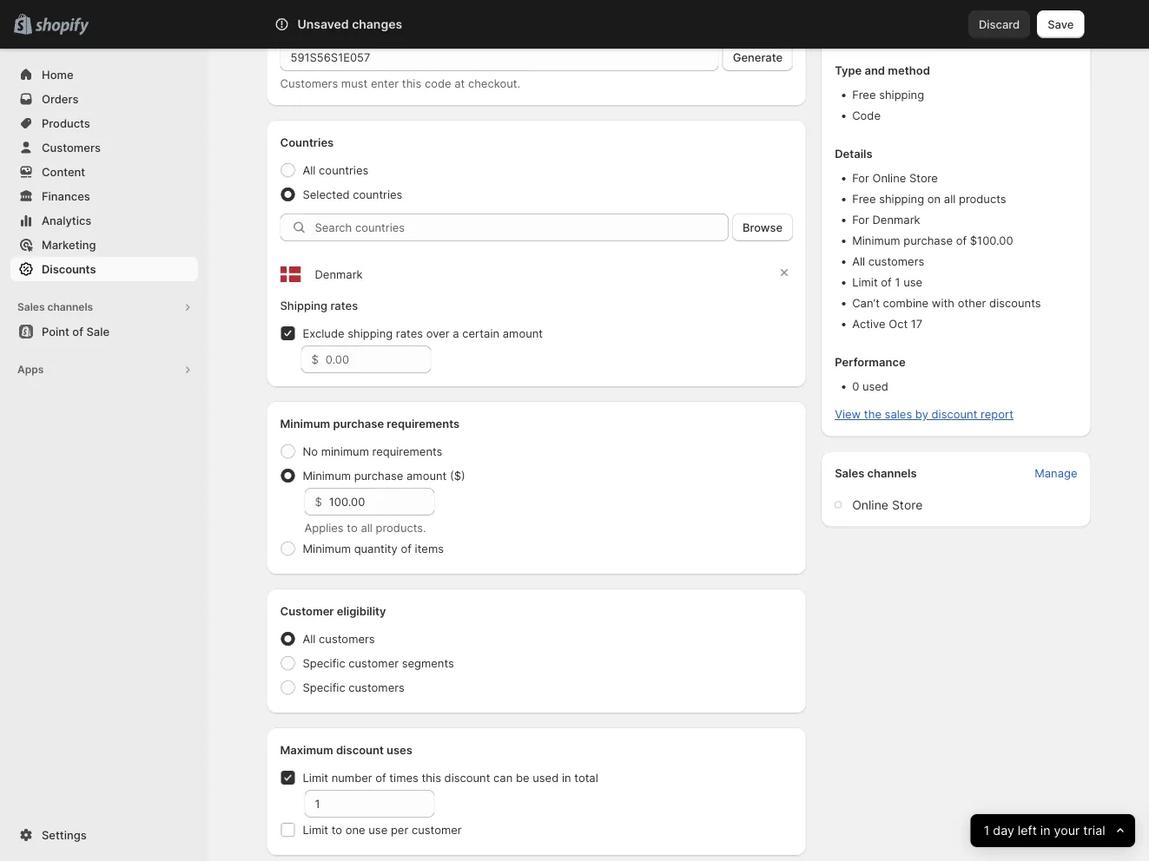 Task type: vqa. For each thing, say whether or not it's contained in the screenshot.
topmost the 'shipping'
yes



Task type: describe. For each thing, give the bounding box(es) containing it.
customers must enter this code at checkout.
[[280, 76, 520, 90]]

search button
[[323, 10, 826, 38]]

0 horizontal spatial amount
[[407, 469, 447, 483]]

sales channels inside button
[[17, 301, 93, 314]]

save button
[[1037, 10, 1084, 38]]

purchase inside for online store free shipping on all products for denmark minimum purchase of $100.00 all customers limit of 1 use can't combine with other discounts active oct 17
[[904, 234, 953, 248]]

certain
[[462, 327, 500, 340]]

point of sale
[[42, 325, 109, 338]]

exclude
[[303, 327, 344, 340]]

$100.00
[[970, 234, 1013, 248]]

total
[[574, 771, 598, 785]]

1 vertical spatial this
[[422, 771, 441, 785]]

free inside for online store free shipping on all products for denmark minimum purchase of $100.00 all customers limit of 1 use can't combine with other discounts active oct 17
[[852, 192, 876, 206]]

code
[[852, 109, 881, 122]]

and
[[865, 64, 885, 77]]

requirements for no minimum requirements
[[372, 445, 442, 458]]

finances link
[[10, 184, 198, 208]]

quantity
[[354, 542, 398, 555]]

shipping inside for online store free shipping on all products for denmark minimum purchase of $100.00 all customers limit of 1 use can't combine with other discounts active oct 17
[[879, 192, 924, 206]]

customers for customers
[[42, 141, 101, 154]]

at
[[454, 76, 465, 90]]

performance
[[835, 356, 906, 369]]

analytics
[[42, 214, 91, 227]]

0 vertical spatial amount
[[503, 327, 543, 340]]

method
[[888, 64, 930, 77]]

0 horizontal spatial discount
[[336, 744, 384, 757]]

$ for '$' text box to the bottom
[[315, 495, 322, 509]]

customers inside for online store free shipping on all products for denmark minimum purchase of $100.00 all customers limit of 1 use can't combine with other discounts active oct 17
[[868, 255, 924, 268]]

trial
[[1084, 824, 1106, 839]]

countries for all countries
[[319, 163, 369, 177]]

free shipping code
[[852, 88, 924, 122]]

Discount code text field
[[280, 43, 719, 71]]

settings link
[[10, 823, 198, 848]]

countries for selected countries
[[353, 188, 403, 201]]

expired
[[1033, 28, 1071, 41]]

all for selected countries
[[303, 163, 316, 177]]

applies
[[304, 521, 344, 535]]

view the sales by discount report
[[835, 408, 1014, 421]]

content link
[[10, 160, 198, 184]]

discounts
[[42, 262, 96, 276]]

1 vertical spatial denmark
[[315, 268, 363, 281]]

products.
[[376, 521, 426, 535]]

minimum for minimum purchase amount ($)
[[303, 469, 351, 483]]

orders
[[42, 92, 79, 106]]

view
[[835, 408, 861, 421]]

per
[[391, 823, 408, 837]]

specific for specific customer segments
[[303, 657, 345, 670]]

minimum for minimum quantity of items
[[303, 542, 351, 555]]

to for limit
[[332, 823, 342, 837]]

uses
[[387, 744, 413, 757]]

1 vertical spatial rates
[[396, 327, 423, 340]]

0 vertical spatial code
[[330, 24, 357, 38]]

save
[[1048, 17, 1074, 31]]

1 day left in your trial button
[[971, 815, 1135, 848]]

1 horizontal spatial channels
[[867, 467, 917, 480]]

sales channels button
[[10, 295, 198, 320]]

0
[[852, 380, 859, 393]]

exclude shipping rates over a certain amount
[[303, 327, 543, 340]]

generate
[[733, 50, 783, 64]]

specific customer segments
[[303, 657, 454, 670]]

changes
[[352, 17, 402, 32]]

enter
[[371, 76, 399, 90]]

shopify image
[[35, 18, 89, 35]]

maximum discount uses
[[280, 744, 413, 757]]

1 vertical spatial used
[[533, 771, 559, 785]]

0 vertical spatial $ text field
[[326, 346, 431, 374]]

no
[[303, 445, 318, 458]]

shipping
[[280, 299, 327, 312]]

type and method
[[835, 64, 930, 77]]

2 vertical spatial discount
[[444, 771, 490, 785]]

0 vertical spatial this
[[402, 76, 421, 90]]

the
[[864, 408, 882, 421]]

online inside for online store free shipping on all products for denmark minimum purchase of $100.00 all customers limit of 1 use can't combine with other discounts active oct 17
[[873, 172, 906, 185]]

specific for specific customers
[[303, 681, 345, 694]]

applies to all products.
[[304, 521, 426, 535]]

shipping for exclude shipping rates over a certain amount
[[348, 327, 393, 340]]

with
[[932, 297, 955, 310]]

minimum purchase amount ($)
[[303, 469, 465, 483]]

all customers
[[303, 632, 375, 646]]

by
[[915, 408, 928, 421]]

1 horizontal spatial sales
[[835, 467, 865, 480]]

1 for from the top
[[852, 172, 869, 185]]

discard button
[[969, 10, 1030, 38]]

report
[[981, 408, 1014, 421]]

settings
[[42, 829, 87, 842]]

limit number of times this discount can be used in total
[[303, 771, 598, 785]]

analytics link
[[10, 208, 198, 233]]

can
[[493, 771, 513, 785]]

0 vertical spatial rates
[[330, 299, 358, 312]]

specific customers
[[303, 681, 405, 694]]

unsaved
[[298, 17, 349, 32]]

minimum inside for online store free shipping on all products for denmark minimum purchase of $100.00 all customers limit of 1 use can't combine with other discounts active oct 17
[[852, 234, 900, 248]]

be
[[516, 771, 530, 785]]

discounts
[[989, 297, 1041, 310]]

all inside for online store free shipping on all products for denmark minimum purchase of $100.00 all customers limit of 1 use can't combine with other discounts active oct 17
[[852, 255, 865, 268]]

apps
[[17, 364, 44, 376]]

search
[[351, 17, 388, 31]]

your
[[1054, 824, 1080, 839]]

unsaved changes
[[298, 17, 402, 32]]

customer
[[280, 605, 334, 618]]

$ for '$' text box to the top
[[311, 353, 319, 366]]

manage button
[[1024, 462, 1088, 486]]

segments
[[402, 657, 454, 670]]

view the sales by discount report link
[[835, 408, 1014, 421]]

channels inside button
[[47, 301, 93, 314]]

browse
[[743, 221, 783, 234]]

home link
[[10, 63, 198, 87]]

maximum
[[280, 744, 333, 757]]

products
[[42, 116, 90, 130]]

all for specific customer segments
[[303, 632, 316, 646]]

can't
[[852, 297, 880, 310]]

times
[[389, 771, 419, 785]]

1 vertical spatial code
[[425, 76, 451, 90]]

of down the products.
[[401, 542, 412, 555]]



Task type: locate. For each thing, give the bounding box(es) containing it.
orders link
[[10, 87, 198, 111]]

purchase down on
[[904, 234, 953, 248]]

0 vertical spatial purchase
[[904, 234, 953, 248]]

1 vertical spatial amount
[[407, 469, 447, 483]]

purchase for requirements
[[333, 417, 384, 430]]

one
[[345, 823, 365, 837]]

customers for all customers
[[319, 632, 375, 646]]

limit down maximum
[[303, 771, 328, 785]]

point of sale button
[[0, 320, 208, 344]]

in left total
[[562, 771, 571, 785]]

1 vertical spatial sales
[[835, 467, 865, 480]]

type
[[835, 64, 862, 77]]

free down details
[[852, 192, 876, 206]]

all down countries
[[303, 163, 316, 177]]

online store
[[852, 498, 923, 512]]

0 vertical spatial denmark
[[873, 213, 920, 227]]

to right applies
[[347, 521, 358, 535]]

1 vertical spatial $ text field
[[329, 488, 435, 516]]

0 vertical spatial free
[[852, 88, 876, 102]]

shipping
[[879, 88, 924, 102], [879, 192, 924, 206], [348, 327, 393, 340]]

discount right by
[[932, 408, 978, 421]]

browse button
[[732, 214, 793, 241]]

1 vertical spatial in
[[1041, 824, 1051, 839]]

0 vertical spatial countries
[[319, 163, 369, 177]]

of inside button
[[72, 325, 83, 338]]

use up combine
[[903, 276, 923, 289]]

in
[[562, 771, 571, 785], [1041, 824, 1051, 839]]

minimum purchase requirements
[[280, 417, 460, 430]]

0 horizontal spatial to
[[332, 823, 342, 837]]

used right 0 at the top
[[863, 380, 889, 393]]

rates
[[330, 299, 358, 312], [396, 327, 423, 340]]

products link
[[10, 111, 198, 136]]

customers for customers must enter this code at checkout.
[[280, 76, 338, 90]]

in right left
[[1041, 824, 1051, 839]]

free up code at the top right of the page
[[852, 88, 876, 102]]

eligibility
[[337, 605, 386, 618]]

1 horizontal spatial customer
[[412, 823, 462, 837]]

$ text field
[[326, 346, 431, 374], [329, 488, 435, 516]]

1 vertical spatial requirements
[[372, 445, 442, 458]]

limit inside for online store free shipping on all products for denmark minimum purchase of $100.00 all customers limit of 1 use can't combine with other discounts active oct 17
[[852, 276, 878, 289]]

limit for limit number of times this discount can be used in total
[[303, 771, 328, 785]]

1 vertical spatial for
[[852, 213, 869, 227]]

0 horizontal spatial used
[[533, 771, 559, 785]]

0 horizontal spatial in
[[562, 771, 571, 785]]

0 vertical spatial store
[[909, 172, 938, 185]]

1 vertical spatial sales channels
[[835, 467, 917, 480]]

0 horizontal spatial customer
[[349, 657, 399, 670]]

denmark inside for online store free shipping on all products for denmark minimum purchase of $100.00 all customers limit of 1 use can't combine with other discounts active oct 17
[[873, 213, 920, 227]]

all
[[303, 163, 316, 177], [852, 255, 865, 268], [303, 632, 316, 646]]

1 vertical spatial purchase
[[333, 417, 384, 430]]

1 vertical spatial all
[[852, 255, 865, 268]]

2 horizontal spatial discount
[[932, 408, 978, 421]]

use left the per
[[369, 823, 388, 837]]

all up minimum quantity of items
[[361, 521, 373, 535]]

minimum down no
[[303, 469, 351, 483]]

2 vertical spatial purchase
[[354, 469, 403, 483]]

0 vertical spatial all
[[303, 163, 316, 177]]

store inside for online store free shipping on all products for denmark minimum purchase of $100.00 all customers limit of 1 use can't combine with other discounts active oct 17
[[909, 172, 938, 185]]

0 vertical spatial used
[[863, 380, 889, 393]]

denmark down details
[[873, 213, 920, 227]]

2 vertical spatial limit
[[303, 823, 328, 837]]

1 vertical spatial shipping
[[879, 192, 924, 206]]

0 vertical spatial channels
[[47, 301, 93, 314]]

2 vertical spatial customers
[[349, 681, 405, 694]]

sales channels up point
[[17, 301, 93, 314]]

details
[[835, 147, 873, 161]]

1 horizontal spatial discount
[[444, 771, 490, 785]]

countries
[[319, 163, 369, 177], [353, 188, 403, 201]]

home
[[42, 68, 73, 81]]

discount
[[932, 408, 978, 421], [336, 744, 384, 757], [444, 771, 490, 785]]

products
[[959, 192, 1006, 206]]

0 horizontal spatial all
[[361, 521, 373, 535]]

online
[[873, 172, 906, 185], [852, 498, 889, 512]]

discount
[[280, 24, 327, 38]]

discounts link
[[10, 257, 198, 281]]

0 vertical spatial $
[[311, 353, 319, 366]]

items
[[415, 542, 444, 555]]

used right be
[[533, 771, 559, 785]]

finances
[[42, 189, 90, 203]]

0 vertical spatial customer
[[349, 657, 399, 670]]

1 horizontal spatial rates
[[396, 327, 423, 340]]

1 specific from the top
[[303, 657, 345, 670]]

left
[[1018, 824, 1037, 839]]

code
[[330, 24, 357, 38], [425, 76, 451, 90]]

combine
[[883, 297, 929, 310]]

1 vertical spatial $
[[315, 495, 322, 509]]

0 vertical spatial discount
[[932, 408, 978, 421]]

customer
[[349, 657, 399, 670], [412, 823, 462, 837]]

0 horizontal spatial 1
[[895, 276, 900, 289]]

0 vertical spatial in
[[562, 771, 571, 785]]

0 vertical spatial customers
[[280, 76, 338, 90]]

generate button
[[722, 43, 793, 71]]

0 horizontal spatial sales
[[17, 301, 45, 314]]

1 vertical spatial discount
[[336, 744, 384, 757]]

1 vertical spatial customer
[[412, 823, 462, 837]]

purchase for amount
[[354, 469, 403, 483]]

1 vertical spatial specific
[[303, 681, 345, 694]]

number
[[332, 771, 372, 785]]

$ up applies
[[315, 495, 322, 509]]

sales
[[17, 301, 45, 314], [835, 467, 865, 480]]

minimum up no
[[280, 417, 330, 430]]

all up can't
[[852, 255, 865, 268]]

0 vertical spatial use
[[903, 276, 923, 289]]

point
[[42, 325, 69, 338]]

($)
[[450, 469, 465, 483]]

0 vertical spatial all
[[944, 192, 956, 206]]

shipping right exclude
[[348, 327, 393, 340]]

1 horizontal spatial in
[[1041, 824, 1051, 839]]

1 horizontal spatial all
[[944, 192, 956, 206]]

minimum up can't
[[852, 234, 900, 248]]

1 horizontal spatial customers
[[280, 76, 338, 90]]

customers link
[[10, 136, 198, 160]]

to for applies
[[347, 521, 358, 535]]

0 vertical spatial requirements
[[387, 417, 460, 430]]

limit up can't
[[852, 276, 878, 289]]

of left sale
[[72, 325, 83, 338]]

2 for from the top
[[852, 213, 869, 227]]

1 vertical spatial limit
[[303, 771, 328, 785]]

1 vertical spatial online
[[852, 498, 889, 512]]

1 vertical spatial free
[[852, 192, 876, 206]]

rates left the over
[[396, 327, 423, 340]]

0 horizontal spatial code
[[330, 24, 357, 38]]

1 vertical spatial all
[[361, 521, 373, 535]]

1 vertical spatial customers
[[42, 141, 101, 154]]

1 horizontal spatial used
[[863, 380, 889, 393]]

1 free from the top
[[852, 88, 876, 102]]

of up combine
[[881, 276, 892, 289]]

discount up number
[[336, 744, 384, 757]]

1 horizontal spatial 1
[[984, 824, 990, 839]]

1 horizontal spatial sales channels
[[835, 467, 917, 480]]

0 horizontal spatial channels
[[47, 301, 93, 314]]

this
[[402, 76, 421, 90], [422, 771, 441, 785]]

amount left ($)
[[407, 469, 447, 483]]

1 vertical spatial store
[[892, 498, 923, 512]]

requirements up "minimum purchase amount ($)"
[[372, 445, 442, 458]]

customers down products
[[42, 141, 101, 154]]

1 horizontal spatial to
[[347, 521, 358, 535]]

0 vertical spatial sales
[[17, 301, 45, 314]]

Search countries text field
[[315, 214, 729, 241]]

1 day left in your trial
[[984, 824, 1106, 839]]

limit
[[852, 276, 878, 289], [303, 771, 328, 785], [303, 823, 328, 837]]

1 vertical spatial channels
[[867, 467, 917, 480]]

requirements up no minimum requirements on the bottom of the page
[[387, 417, 460, 430]]

discard
[[979, 17, 1020, 31]]

$ text field down "minimum purchase amount ($)"
[[329, 488, 435, 516]]

shipping left on
[[879, 192, 924, 206]]

in inside 1 day left in your trial dropdown button
[[1041, 824, 1051, 839]]

this right the times
[[422, 771, 441, 785]]

1 vertical spatial use
[[369, 823, 388, 837]]

other
[[958, 297, 986, 310]]

0 vertical spatial to
[[347, 521, 358, 535]]

0 vertical spatial limit
[[852, 276, 878, 289]]

1 vertical spatial 1
[[984, 824, 990, 839]]

2 vertical spatial shipping
[[348, 327, 393, 340]]

0 horizontal spatial rates
[[330, 299, 358, 312]]

customers left must
[[280, 76, 338, 90]]

point of sale link
[[10, 320, 198, 344]]

of
[[956, 234, 967, 248], [881, 276, 892, 289], [72, 325, 83, 338], [401, 542, 412, 555], [375, 771, 386, 785]]

None text field
[[304, 790, 435, 818]]

customers up combine
[[868, 255, 924, 268]]

0 horizontal spatial customers
[[42, 141, 101, 154]]

1 horizontal spatial use
[[903, 276, 923, 289]]

2 vertical spatial all
[[303, 632, 316, 646]]

of left the times
[[375, 771, 386, 785]]

countries down all countries
[[353, 188, 403, 201]]

of left $100.00
[[956, 234, 967, 248]]

1 vertical spatial countries
[[353, 188, 403, 201]]

shipping rates
[[280, 299, 358, 312]]

discount code
[[280, 24, 357, 38]]

1 left day
[[984, 824, 990, 839]]

1 vertical spatial to
[[332, 823, 342, 837]]

on
[[928, 192, 941, 206]]

all inside for online store free shipping on all products for denmark minimum purchase of $100.00 all customers limit of 1 use can't combine with other discounts active oct 17
[[944, 192, 956, 206]]

selected countries
[[303, 188, 403, 201]]

customers down specific customer segments
[[349, 681, 405, 694]]

limit to one use per customer
[[303, 823, 462, 837]]

1 inside 1 day left in your trial dropdown button
[[984, 824, 990, 839]]

customer up specific customers
[[349, 657, 399, 670]]

2 specific from the top
[[303, 681, 345, 694]]

$ text field down exclude shipping rates over a certain amount
[[326, 346, 431, 374]]

active
[[852, 317, 886, 331]]

rates up exclude
[[330, 299, 358, 312]]

0 vertical spatial sales channels
[[17, 301, 93, 314]]

purchase up minimum on the left of page
[[333, 417, 384, 430]]

shipping inside free shipping code
[[879, 88, 924, 102]]

customers down the customer eligibility
[[319, 632, 375, 646]]

use inside for online store free shipping on all products for denmark minimum purchase of $100.00 all customers limit of 1 use can't combine with other discounts active oct 17
[[903, 276, 923, 289]]

for
[[852, 172, 869, 185], [852, 213, 869, 227]]

sales up the online store
[[835, 467, 865, 480]]

customers for specific customers
[[349, 681, 405, 694]]

0 vertical spatial specific
[[303, 657, 345, 670]]

customer right the per
[[412, 823, 462, 837]]

customers
[[868, 255, 924, 268], [319, 632, 375, 646], [349, 681, 405, 694]]

requirements for minimum purchase requirements
[[387, 417, 460, 430]]

$ down exclude
[[311, 353, 319, 366]]

customers
[[280, 76, 338, 90], [42, 141, 101, 154]]

0 horizontal spatial use
[[369, 823, 388, 837]]

1 horizontal spatial denmark
[[873, 213, 920, 227]]

countries
[[280, 136, 334, 149]]

purchase down no minimum requirements on the bottom of the page
[[354, 469, 403, 483]]

a
[[453, 327, 459, 340]]

0 horizontal spatial sales channels
[[17, 301, 93, 314]]

shipping for free shipping code
[[879, 88, 924, 102]]

1 horizontal spatial code
[[425, 76, 451, 90]]

all down customer
[[303, 632, 316, 646]]

marketing link
[[10, 233, 198, 257]]

limit left one
[[303, 823, 328, 837]]

1 up combine
[[895, 276, 900, 289]]

over
[[426, 327, 450, 340]]

apps button
[[10, 358, 198, 382]]

limit for limit to one use per customer
[[303, 823, 328, 837]]

store
[[909, 172, 938, 185], [892, 498, 923, 512]]

day
[[993, 824, 1015, 839]]

1 inside for online store free shipping on all products for denmark minimum purchase of $100.00 all customers limit of 1 use can't combine with other discounts active oct 17
[[895, 276, 900, 289]]

amount
[[503, 327, 543, 340], [407, 469, 447, 483]]

manage
[[1035, 467, 1078, 480]]

to left one
[[332, 823, 342, 837]]

for online store free shipping on all products for denmark minimum purchase of $100.00 all customers limit of 1 use can't combine with other discounts active oct 17
[[852, 172, 1041, 331]]

sales up point
[[17, 301, 45, 314]]

must
[[341, 76, 368, 90]]

channels up the online store
[[867, 467, 917, 480]]

1 horizontal spatial amount
[[503, 327, 543, 340]]

minimum down applies
[[303, 542, 351, 555]]

17
[[911, 317, 923, 331]]

all
[[944, 192, 956, 206], [361, 521, 373, 535]]

this right "enter"
[[402, 76, 421, 90]]

shipping down method
[[879, 88, 924, 102]]

0 vertical spatial for
[[852, 172, 869, 185]]

1 vertical spatial customers
[[319, 632, 375, 646]]

free inside free shipping code
[[852, 88, 876, 102]]

all countries
[[303, 163, 369, 177]]

countries up "selected countries"
[[319, 163, 369, 177]]

2 free from the top
[[852, 192, 876, 206]]

sales inside button
[[17, 301, 45, 314]]

no minimum requirements
[[303, 445, 442, 458]]

minimum quantity of items
[[303, 542, 444, 555]]

0 vertical spatial shipping
[[879, 88, 924, 102]]

1
[[895, 276, 900, 289], [984, 824, 990, 839]]

amount right certain at the left of the page
[[503, 327, 543, 340]]

specific
[[303, 657, 345, 670], [303, 681, 345, 694]]

denmark
[[873, 213, 920, 227], [315, 268, 363, 281]]

0 horizontal spatial denmark
[[315, 268, 363, 281]]

minimum for minimum purchase requirements
[[280, 417, 330, 430]]

marketing
[[42, 238, 96, 251]]

denmark up shipping rates
[[315, 268, 363, 281]]

0 vertical spatial online
[[873, 172, 906, 185]]

sales channels up the online store
[[835, 467, 917, 480]]

0 vertical spatial customers
[[868, 255, 924, 268]]

discount left can
[[444, 771, 490, 785]]

all right on
[[944, 192, 956, 206]]

channels up point of sale
[[47, 301, 93, 314]]



